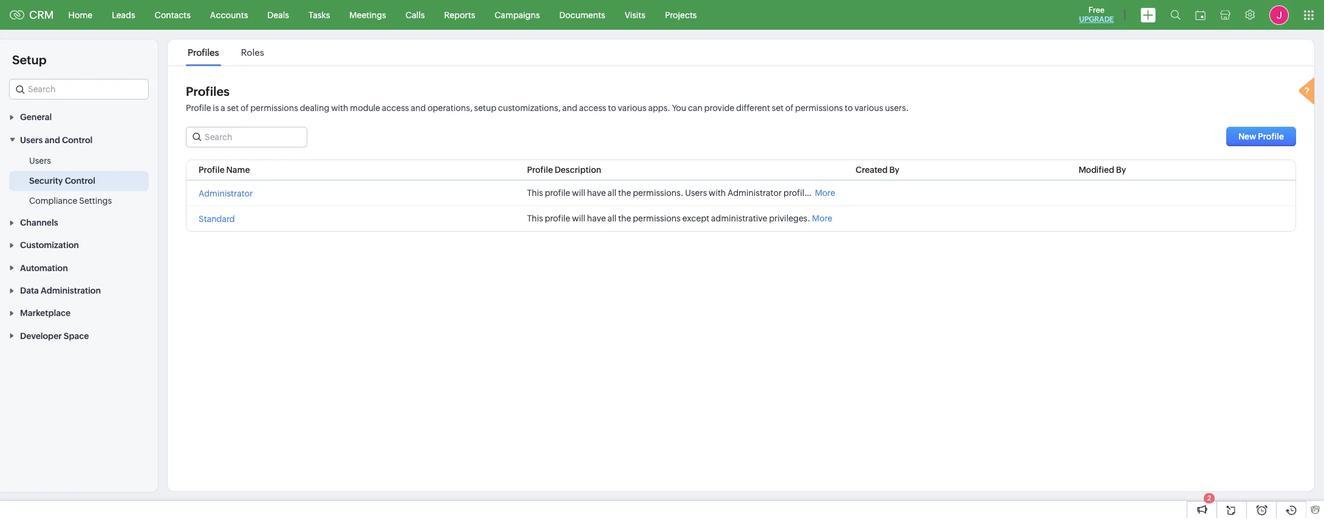 Task type: vqa. For each thing, say whether or not it's contained in the screenshot.
the left of
yes



Task type: describe. For each thing, give the bounding box(es) containing it.
1 vertical spatial more
[[812, 214, 832, 224]]

tasks link
[[299, 0, 340, 29]]

customizations,
[[498, 103, 561, 113]]

new profile
[[1238, 132, 1284, 142]]

1 various from the left
[[618, 103, 646, 113]]

created by
[[856, 165, 899, 175]]

0 vertical spatial profiles
[[188, 47, 219, 58]]

create menu element
[[1133, 0, 1163, 29]]

profile description
[[527, 165, 601, 175]]

users for users
[[29, 156, 51, 166]]

home link
[[59, 0, 102, 29]]

0 vertical spatial search text field
[[10, 80, 148, 99]]

general button
[[0, 106, 158, 128]]

crm link
[[10, 9, 54, 21]]

tasks
[[308, 10, 330, 20]]

projects
[[665, 10, 697, 20]]

modified
[[1079, 165, 1114, 175]]

profile image
[[1269, 5, 1289, 25]]

customization button
[[0, 234, 158, 257]]

name
[[226, 165, 250, 175]]

free
[[1089, 5, 1104, 15]]

description
[[555, 165, 601, 175]]

apps.
[[648, 103, 670, 113]]

security control link
[[29, 175, 95, 187]]

with
[[331, 103, 348, 113]]

you
[[672, 103, 686, 113]]

settings
[[79, 196, 112, 206]]

automation button
[[0, 257, 158, 279]]

administrator link
[[199, 189, 253, 199]]

developer space
[[20, 331, 89, 341]]

2
[[1207, 495, 1211, 502]]

data administration
[[20, 286, 101, 296]]

users and control
[[20, 135, 92, 145]]

profile name
[[199, 165, 250, 175]]

will
[[572, 214, 585, 224]]

provide
[[704, 103, 734, 113]]

have
[[587, 214, 606, 224]]

projects link
[[655, 0, 707, 29]]

1 access from the left
[[382, 103, 409, 113]]

privileges.
[[769, 214, 810, 224]]

developer space button
[[0, 325, 158, 347]]

users and control region
[[0, 151, 158, 211]]

security control
[[29, 176, 95, 186]]

setup
[[12, 53, 46, 67]]

new
[[1238, 132, 1256, 142]]

standard
[[199, 214, 235, 224]]

administrator
[[199, 189, 253, 199]]

is
[[213, 103, 219, 113]]

calls link
[[396, 0, 434, 29]]

list containing profiles
[[177, 39, 275, 66]]

and inside dropdown button
[[45, 135, 60, 145]]

new profile button
[[1226, 127, 1296, 146]]

2 various from the left
[[855, 103, 883, 113]]

channels button
[[0, 211, 158, 234]]

compliance settings
[[29, 196, 112, 206]]

2 horizontal spatial permissions
[[795, 103, 843, 113]]

0 vertical spatial more
[[815, 188, 835, 198]]

by for modified by
[[1116, 165, 1126, 175]]

different
[[736, 103, 770, 113]]

visits link
[[615, 0, 655, 29]]

1 horizontal spatial permissions
[[633, 214, 681, 224]]

calendar image
[[1195, 10, 1206, 20]]

2 access from the left
[[579, 103, 606, 113]]

profile for profile name
[[199, 165, 225, 175]]

upgrade
[[1079, 15, 1114, 24]]

setup
[[474, 103, 496, 113]]

crm
[[29, 9, 54, 21]]

modified by
[[1079, 165, 1126, 175]]

accounts link
[[200, 0, 258, 29]]

1 vertical spatial search text field
[[186, 128, 307, 147]]

standard link
[[199, 214, 235, 224]]

1 to from the left
[[608, 103, 616, 113]]

1 of from the left
[[240, 103, 249, 113]]

can
[[688, 103, 703, 113]]

search element
[[1163, 0, 1188, 30]]

by for created by
[[889, 165, 899, 175]]

profile
[[545, 214, 570, 224]]

control inside region
[[65, 176, 95, 186]]

control inside dropdown button
[[62, 135, 92, 145]]

1 horizontal spatial and
[[411, 103, 426, 113]]

dealing
[[300, 103, 329, 113]]

1 set from the left
[[227, 103, 239, 113]]

users.
[[885, 103, 909, 113]]



Task type: locate. For each thing, give the bounding box(es) containing it.
2 to from the left
[[845, 103, 853, 113]]

1 vertical spatial profiles
[[186, 84, 230, 98]]

set right a
[[227, 103, 239, 113]]

contacts
[[155, 10, 191, 20]]

automation
[[20, 263, 68, 273]]

campaigns
[[495, 10, 540, 20]]

permissions
[[250, 103, 298, 113], [795, 103, 843, 113], [633, 214, 681, 224]]

developer
[[20, 331, 62, 341]]

campaigns link
[[485, 0, 550, 29]]

set right different
[[772, 103, 784, 113]]

to left users. at right top
[[845, 103, 853, 113]]

more
[[815, 188, 835, 198], [812, 214, 832, 224]]

of right a
[[240, 103, 249, 113]]

1 horizontal spatial by
[[1116, 165, 1126, 175]]

this
[[527, 214, 543, 224]]

2 of from the left
[[785, 103, 793, 113]]

2 by from the left
[[1116, 165, 1126, 175]]

profile left 'is'
[[186, 103, 211, 113]]

security
[[29, 176, 63, 186]]

1 horizontal spatial to
[[845, 103, 853, 113]]

0 horizontal spatial of
[[240, 103, 249, 113]]

users inside region
[[29, 156, 51, 166]]

various left users. at right top
[[855, 103, 883, 113]]

documents
[[559, 10, 605, 20]]

1 horizontal spatial various
[[855, 103, 883, 113]]

the
[[618, 214, 631, 224]]

a
[[221, 103, 225, 113]]

2 set from the left
[[772, 103, 784, 113]]

space
[[64, 331, 89, 341]]

None field
[[9, 79, 149, 100]]

profile element
[[1262, 0, 1296, 29]]

customization
[[20, 241, 79, 250]]

users link
[[29, 155, 51, 167]]

profiles link
[[186, 47, 221, 58]]

profiles
[[188, 47, 219, 58], [186, 84, 230, 98]]

this profile will have all the permissions except administrative privileges. more
[[527, 214, 832, 224]]

general
[[20, 113, 52, 122]]

contacts link
[[145, 0, 200, 29]]

profile for profile description
[[527, 165, 553, 175]]

1 horizontal spatial of
[[785, 103, 793, 113]]

create menu image
[[1141, 8, 1156, 22]]

help image
[[1296, 76, 1320, 109]]

2 horizontal spatial and
[[562, 103, 577, 113]]

1 horizontal spatial set
[[772, 103, 784, 113]]

marketplace button
[[0, 302, 158, 325]]

channels
[[20, 218, 58, 228]]

module
[[350, 103, 380, 113]]

calls
[[406, 10, 425, 20]]

roles
[[241, 47, 264, 58]]

users up users link
[[20, 135, 43, 145]]

profile inside button
[[1258, 132, 1284, 142]]

administrative
[[711, 214, 767, 224]]

of right different
[[785, 103, 793, 113]]

1 vertical spatial users
[[29, 156, 51, 166]]

0 horizontal spatial set
[[227, 103, 239, 113]]

control down general dropdown button
[[62, 135, 92, 145]]

visits
[[625, 10, 645, 20]]

created
[[856, 165, 888, 175]]

operations,
[[428, 103, 472, 113]]

0 horizontal spatial and
[[45, 135, 60, 145]]

0 vertical spatial control
[[62, 135, 92, 145]]

list
[[177, 39, 275, 66]]

by right created
[[889, 165, 899, 175]]

roles link
[[239, 47, 266, 58]]

control up compliance settings
[[65, 176, 95, 186]]

to left apps.
[[608, 103, 616, 113]]

documents link
[[550, 0, 615, 29]]

compliance settings link
[[29, 195, 112, 207]]

leads
[[112, 10, 135, 20]]

and up users link
[[45, 135, 60, 145]]

to
[[608, 103, 616, 113], [845, 103, 853, 113]]

search text field up name
[[186, 128, 307, 147]]

Search text field
[[10, 80, 148, 99], [186, 128, 307, 147]]

accounts
[[210, 10, 248, 20]]

0 vertical spatial users
[[20, 135, 43, 145]]

free upgrade
[[1079, 5, 1114, 24]]

meetings link
[[340, 0, 396, 29]]

access
[[382, 103, 409, 113], [579, 103, 606, 113]]

various left apps.
[[618, 103, 646, 113]]

search text field up general dropdown button
[[10, 80, 148, 99]]

1 horizontal spatial search text field
[[186, 128, 307, 147]]

of
[[240, 103, 249, 113], [785, 103, 793, 113]]

profile for profile is a set of permissions dealing with module access and operations, setup customizations, and access to various apps. you can provide different set of permissions to various users.
[[186, 103, 211, 113]]

users up security
[[29, 156, 51, 166]]

marketplace
[[20, 309, 70, 318]]

0 horizontal spatial permissions
[[250, 103, 298, 113]]

and right customizations,
[[562, 103, 577, 113]]

users for users and control
[[20, 135, 43, 145]]

administration
[[41, 286, 101, 296]]

1 vertical spatial control
[[65, 176, 95, 186]]

reports link
[[434, 0, 485, 29]]

home
[[68, 10, 92, 20]]

all
[[608, 214, 616, 224]]

profile left description
[[527, 165, 553, 175]]

1 by from the left
[[889, 165, 899, 175]]

and left operations,
[[411, 103, 426, 113]]

compliance
[[29, 196, 77, 206]]

search image
[[1170, 10, 1181, 20]]

reports
[[444, 10, 475, 20]]

profiles down accounts
[[188, 47, 219, 58]]

0 horizontal spatial access
[[382, 103, 409, 113]]

0 horizontal spatial by
[[889, 165, 899, 175]]

except
[[682, 214, 709, 224]]

users and control button
[[0, 128, 158, 151]]

data
[[20, 286, 39, 296]]

profile is a set of permissions dealing with module access and operations, setup customizations, and access to various apps. you can provide different set of permissions to various users.
[[186, 103, 909, 113]]

meetings
[[349, 10, 386, 20]]

profile left name
[[199, 165, 225, 175]]

deals
[[267, 10, 289, 20]]

1 horizontal spatial access
[[579, 103, 606, 113]]

users inside dropdown button
[[20, 135, 43, 145]]

and
[[411, 103, 426, 113], [562, 103, 577, 113], [45, 135, 60, 145]]

0 horizontal spatial various
[[618, 103, 646, 113]]

data administration button
[[0, 279, 158, 302]]

deals link
[[258, 0, 299, 29]]

0 horizontal spatial search text field
[[10, 80, 148, 99]]

various
[[618, 103, 646, 113], [855, 103, 883, 113]]

by
[[889, 165, 899, 175], [1116, 165, 1126, 175]]

by right the modified
[[1116, 165, 1126, 175]]

leads link
[[102, 0, 145, 29]]

profile right "new"
[[1258, 132, 1284, 142]]

0 horizontal spatial to
[[608, 103, 616, 113]]

profiles up 'is'
[[186, 84, 230, 98]]



